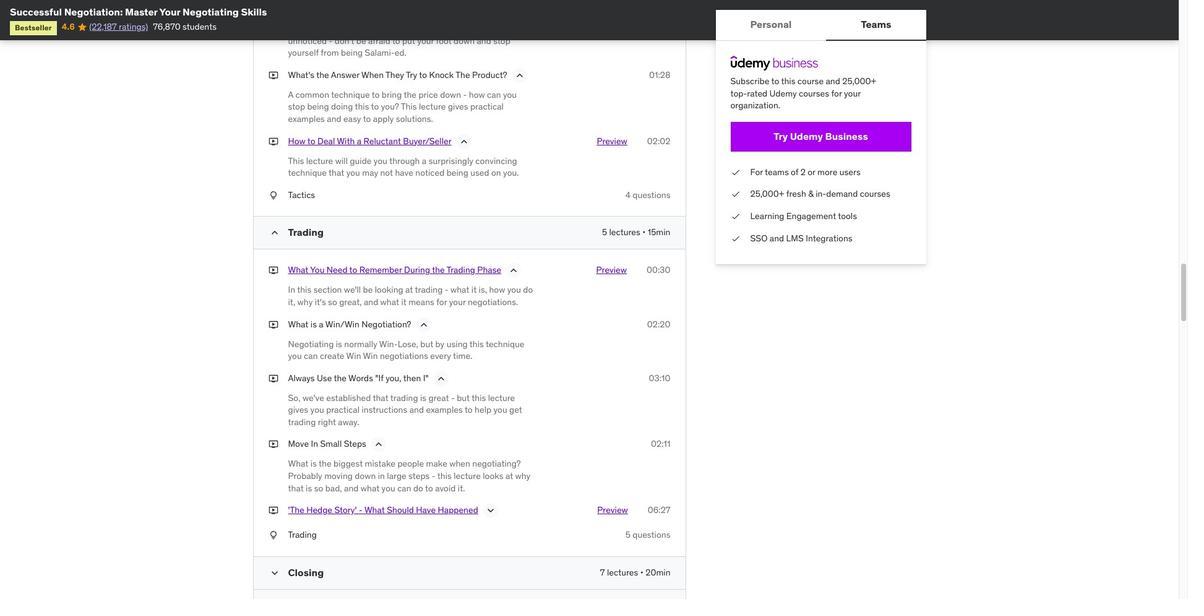 Task type: describe. For each thing, give the bounding box(es) containing it.
yourself
[[288, 47, 319, 58]]

2 win from the left
[[363, 350, 378, 362]]

every
[[430, 350, 451, 362]]

teams
[[861, 18, 892, 31]]

this inside a common technique to bring the price down - how can you stop being doing this to you? this lecture gives practical examples and easy to apply solutions.
[[401, 101, 417, 112]]

hide lecture description image for how to deal with a reluctant buyer/seller
[[458, 135, 470, 148]]

lecture inside this lecture will guide you through a surprisingly convincing technique that you may not have noticed being used on you.
[[306, 155, 333, 166]]

but inside so, we've established that trading is great - but this lecture gives you practical instructions and examples to help you get trading right away.
[[457, 392, 470, 403]]

is down the it's
[[311, 318, 317, 330]]

hide lecture description image for what is a win/win negotiation?
[[418, 318, 430, 331]]

or
[[808, 166, 816, 178]]

xsmall image left for
[[731, 166, 741, 179]]

practical inside a common technique to bring the price down - how can you stop being doing this to you? this lecture gives practical examples and easy to apply solutions.
[[470, 101, 504, 112]]

using
[[447, 338, 468, 349]]

being inside this lecture will guide you through a surprisingly convincing technique that you may not have noticed being used on you.
[[447, 167, 468, 178]]

25,000+ inside the subscribe to this course and 25,000+ top‑rated udemy courses for your organization.
[[843, 76, 877, 87]]

03:10
[[649, 372, 671, 384]]

convincing
[[476, 155, 517, 166]]

this lecture will guide you through a surprisingly convincing technique that you may not have noticed being used on you.
[[288, 155, 519, 178]]

to left bring
[[372, 89, 380, 100]]

technique for lecture
[[288, 167, 327, 178]]

and inside the subscribe to this course and 25,000+ top‑rated udemy courses for your organization.
[[826, 76, 841, 87]]

business
[[825, 130, 868, 142]]

what you need to remember during the trading phase
[[288, 265, 501, 276]]

in inside "in this section we'll be looking at trading - what it is, how you do it, why it's so great, and what it means for your negotiations."
[[288, 284, 295, 295]]

5 questions
[[626, 529, 671, 541]]

they
[[386, 69, 404, 80]]

so inside what is the biggest mistake people make when negotiating? probably moving down in large steps - this lecture looks at why that is so bad, and what you can do to avoid it.
[[314, 483, 323, 494]]

and inside a common technique to bring the price down - how can you stop being doing this to you? this lecture gives practical examples and easy to apply solutions.
[[327, 113, 341, 124]]

but inside negotiating is normally win-lose, but by using this technique you can create win win negotiations every time.
[[421, 338, 433, 349]]

and inside what is the biggest mistake people make when negotiating? probably moving down in large steps - this lecture looks at why that is so bad, and what you can do to avoid it.
[[344, 483, 359, 494]]

tactic
[[379, 23, 400, 34]]

we've
[[303, 392, 324, 403]]

so,
[[288, 392, 301, 403]]

how
[[288, 135, 306, 146]]

surprisingly
[[429, 155, 474, 166]]

0 vertical spatial it
[[472, 284, 477, 295]]

common
[[296, 89, 329, 100]]

demand
[[827, 188, 858, 200]]

try udemy business
[[774, 130, 868, 142]]

is down probably
[[306, 483, 312, 494]]

instructions
[[362, 404, 407, 416]]

try udemy business link
[[731, 122, 911, 152]]

knock
[[429, 69, 454, 80]]

the inside a common technique to bring the price down - how can you stop being doing this to you? this lecture gives practical examples and easy to apply solutions.
[[404, 89, 417, 100]]

trading for 5 questions
[[288, 529, 317, 541]]

stop inside next - the salami. this tactic is very common, and often goes unnoticed - don't be afraid to put your foot down and stop yourself from being salami-ed.
[[493, 35, 511, 46]]

questions for 5 questions
[[633, 529, 671, 541]]

1 horizontal spatial courses
[[860, 188, 891, 200]]

06:27
[[648, 505, 671, 516]]

2 vertical spatial a
[[319, 318, 324, 330]]

and right sso
[[770, 232, 784, 244]]

this inside what is the biggest mistake people make when negotiating? probably moving down in large steps - this lecture looks at why that is so bad, and what you can do to avoid it.
[[437, 470, 452, 482]]

bestseller
[[15, 23, 52, 32]]

down inside what is the biggest mistake people make when negotiating? probably moving down in large steps - this lecture looks at why that is so bad, and what you can do to avoid it.
[[355, 470, 376, 482]]

get
[[509, 404, 522, 416]]

product?
[[472, 69, 507, 80]]

for teams of 2 or more users
[[751, 166, 861, 178]]

being inside a common technique to bring the price down - how can you stop being doing this to you? this lecture gives practical examples and easy to apply solutions.
[[307, 101, 329, 112]]

trading inside "in this section we'll be looking at trading - what it is, how you do it, why it's so great, and what it means for your negotiations."
[[415, 284, 443, 295]]

25,000+ fresh & in-demand courses
[[751, 188, 891, 200]]

02:20
[[647, 318, 671, 330]]

looking
[[375, 284, 403, 295]]

1 horizontal spatial try
[[774, 130, 788, 142]]

from
[[321, 47, 339, 58]]

1 vertical spatial the
[[456, 69, 470, 80]]

you inside negotiating is normally win-lose, but by using this technique you can create win win negotiations every time.
[[288, 350, 302, 362]]

often
[[483, 23, 504, 34]]

questions for 4 questions
[[633, 189, 671, 200]]

to inside so, we've established that trading is great - but this lecture gives you practical instructions and examples to help you get trading right away.
[[465, 404, 473, 416]]

noticed
[[416, 167, 445, 178]]

this inside next - the salami. this tactic is very common, and often goes unnoticed - don't be afraid to put your foot down and stop yourself from being salami-ed.
[[361, 23, 377, 34]]

words
[[349, 372, 373, 384]]

this inside negotiating is normally win-lose, but by using this technique you can create win win negotiations every time.
[[470, 338, 484, 349]]

successful negotiation: master your negotiating skills
[[10, 6, 267, 18]]

lms
[[786, 232, 804, 244]]

udemy inside the subscribe to this course and 25,000+ top‑rated udemy courses for your organization.
[[770, 88, 797, 99]]

1 vertical spatial 25,000+
[[751, 188, 785, 200]]

need
[[327, 265, 348, 276]]

in-
[[816, 188, 827, 200]]

- inside ''the hedge story' - what should have happened' button
[[359, 505, 363, 516]]

what for what is the biggest mistake people make when negotiating? probably moving down in large steps - this lecture looks at why that is so bad, and what you can do to avoid it.
[[288, 458, 309, 469]]

deal
[[318, 135, 335, 146]]

can inside what is the biggest mistake people make when negotiating? probably moving down in large steps - this lecture looks at why that is so bad, and what you can do to avoid it.
[[397, 483, 411, 494]]

xsmall image up small image
[[268, 529, 278, 542]]

have
[[416, 505, 436, 516]]

01:28
[[649, 69, 671, 80]]

this inside the subscribe to this course and 25,000+ top‑rated udemy courses for your organization.
[[781, 76, 796, 87]]

7
[[600, 567, 605, 578]]

moving
[[324, 470, 353, 482]]

how inside a common technique to bring the price down - how can you stop being doing this to you? this lecture gives practical examples and easy to apply solutions.
[[469, 89, 485, 100]]

2 vertical spatial preview
[[598, 505, 628, 516]]

to inside what is the biggest mistake people make when negotiating? probably moving down in large steps - this lecture looks at why that is so bad, and what you can do to avoid it.
[[425, 483, 433, 494]]

examples inside so, we've established that trading is great - but this lecture gives you practical instructions and examples to help you get trading right away.
[[426, 404, 463, 416]]

0 horizontal spatial hide lecture description image
[[435, 372, 447, 385]]

help
[[475, 404, 492, 416]]

negotiating?
[[472, 458, 521, 469]]

have
[[395, 167, 413, 178]]

normally
[[344, 338, 377, 349]]

that inside this lecture will guide you through a surprisingly convincing technique that you may not have noticed being used on you.
[[329, 167, 344, 178]]

skills
[[241, 6, 267, 18]]

you left get
[[494, 404, 507, 416]]

the inside next - the salami. this tactic is very common, and often goes unnoticed - don't be afraid to put your foot down and stop yourself from being salami-ed.
[[314, 23, 328, 34]]

this inside this lecture will guide you through a surprisingly convincing technique that you may not have noticed being used on you.
[[288, 155, 304, 166]]

at inside "in this section we'll be looking at trading - what it is, how you do it, why it's so great, and what it means for your negotiations."
[[405, 284, 413, 295]]

that inside so, we've established that trading is great - but this lecture gives you practical instructions and examples to help you get trading right away.
[[373, 392, 389, 403]]

teams button
[[827, 10, 926, 40]]

what you need to remember during the trading phase button
[[288, 265, 501, 279]]

students
[[183, 21, 217, 32]]

always
[[288, 372, 315, 384]]

move
[[288, 439, 309, 450]]

it,
[[288, 296, 295, 308]]

1 vertical spatial trading
[[390, 392, 418, 403]]

00:30
[[647, 265, 671, 276]]

when
[[361, 69, 384, 80]]

small
[[320, 439, 342, 450]]

the right use
[[334, 372, 347, 384]]

(22,187
[[89, 21, 117, 32]]

you,
[[386, 372, 402, 384]]

during
[[404, 265, 430, 276]]

will
[[335, 155, 348, 166]]

means
[[409, 296, 434, 308]]

and inside "in this section we'll be looking at trading - what it is, how you do it, why it's so great, and what it means for your negotiations."
[[364, 296, 378, 308]]

why inside what is the biggest mistake people make when negotiating? probably moving down in large steps - this lecture looks at why that is so bad, and what you can do to avoid it.
[[515, 470, 531, 482]]

hide lecture description image for what you need to remember during the trading phase
[[508, 265, 520, 277]]

doing
[[331, 101, 353, 112]]

fresh
[[787, 188, 806, 200]]

to inside next - the salami. this tactic is very common, and often goes unnoticed - don't be afraid to put your foot down and stop yourself from being salami-ed.
[[392, 35, 400, 46]]

negotiating is normally win-lose, but by using this technique you can create win win negotiations every time.
[[288, 338, 525, 362]]

bad,
[[325, 483, 342, 494]]

udemy business image
[[731, 56, 818, 71]]

xsmall image left "what's"
[[268, 69, 278, 81]]

we'll
[[344, 284, 361, 295]]

- inside what is the biggest mistake people make when negotiating? probably moving down in large steps - this lecture looks at why that is so bad, and what you can do to avoid it.
[[432, 470, 436, 482]]

when
[[450, 458, 470, 469]]

organization.
[[731, 100, 781, 111]]

a common technique to bring the price down - how can you stop being doing this to you? this lecture gives practical examples and easy to apply solutions.
[[288, 89, 517, 124]]

should
[[387, 505, 414, 516]]

lose,
[[398, 338, 418, 349]]

make
[[426, 458, 447, 469]]

courses inside the subscribe to this course and 25,000+ top‑rated udemy courses for your organization.
[[799, 88, 830, 99]]

the right "what's"
[[316, 69, 329, 80]]

to left knock
[[419, 69, 427, 80]]

personal
[[751, 18, 792, 31]]

do inside what is the biggest mistake people make when negotiating? probably moving down in large steps - this lecture looks at why that is so bad, and what you can do to avoid it.
[[413, 483, 423, 494]]

lectures for trading
[[609, 227, 641, 238]]

can inside a common technique to bring the price down - how can you stop being doing this to you? this lecture gives practical examples and easy to apply solutions.
[[487, 89, 501, 100]]

and down often
[[477, 35, 491, 46]]

udemy inside try udemy business link
[[790, 130, 823, 142]]

afraid
[[368, 35, 390, 46]]

in
[[378, 470, 385, 482]]

course
[[798, 76, 824, 87]]

0 horizontal spatial it
[[401, 296, 407, 308]]

is inside negotiating is normally win-lose, but by using this technique you can create win win negotiations every time.
[[336, 338, 342, 349]]

trading inside button
[[447, 265, 475, 276]]

more
[[818, 166, 838, 178]]

you inside "in this section we'll be looking at trading - what it is, how you do it, why it's so great, and what it means for your negotiations."
[[507, 284, 521, 295]]

what is the biggest mistake people make when negotiating? probably moving down in large steps - this lecture looks at why that is so bad, and what you can do to avoid it.
[[288, 458, 531, 494]]

subscribe to this course and 25,000+ top‑rated udemy courses for your organization.
[[731, 76, 877, 111]]

you down we've on the bottom left of the page
[[310, 404, 324, 416]]

to up apply
[[371, 101, 379, 112]]

for
[[751, 166, 763, 178]]

steps
[[344, 439, 366, 450]]

4.6
[[62, 21, 75, 32]]

reluctant
[[364, 135, 401, 146]]

master
[[125, 6, 158, 18]]

the inside button
[[432, 265, 445, 276]]



Task type: vqa. For each thing, say whether or not it's contained in the screenshot.
neuroplasticity:
no



Task type: locate. For each thing, give the bounding box(es) containing it.
ratings)
[[119, 21, 148, 32]]

and left often
[[467, 23, 481, 34]]

you down guide
[[346, 167, 360, 178]]

lecture up get
[[488, 392, 515, 403]]

you down "product?"
[[503, 89, 517, 100]]

0 vertical spatial technique
[[331, 89, 370, 100]]

2 vertical spatial hide lecture description image
[[435, 372, 447, 385]]

1 horizontal spatial gives
[[448, 101, 468, 112]]

0 vertical spatial a
[[357, 135, 362, 146]]

0 vertical spatial •
[[643, 227, 646, 238]]

bring
[[382, 89, 402, 100]]

you inside what is the biggest mistake people make when negotiating? probably moving down in large steps - this lecture looks at why that is so bad, and what you can do to avoid it.
[[382, 483, 395, 494]]

what for what is a win/win negotiation?
[[288, 318, 309, 330]]

• for trading
[[643, 227, 646, 238]]

is inside next - the salami. this tactic is very common, and often goes unnoticed - don't be afraid to put your foot down and stop yourself from being salami-ed.
[[402, 23, 409, 34]]

and inside so, we've established that trading is great - but this lecture gives you practical instructions and examples to help you get trading right away.
[[410, 404, 424, 416]]

• left the 20min
[[640, 567, 644, 578]]

what inside what is the biggest mistake people make when negotiating? probably moving down in large steps - this lecture looks at why that is so bad, and what you can do to avoid it.
[[361, 483, 380, 494]]

trading down 'the
[[288, 529, 317, 541]]

you?
[[381, 101, 399, 112]]

0 vertical spatial trading
[[288, 226, 324, 239]]

to right need
[[349, 265, 357, 276]]

0 vertical spatial what
[[451, 284, 469, 295]]

- inside "in this section we'll be looking at trading - what it is, how you do it, why it's so great, and what it means for your negotiations."
[[445, 284, 449, 295]]

lecture inside so, we've established that trading is great - but this lecture gives you practical instructions and examples to help you get trading right away.
[[488, 392, 515, 403]]

0 horizontal spatial in
[[288, 284, 295, 295]]

show lecture description image
[[485, 505, 497, 517]]

1 vertical spatial for
[[437, 296, 447, 308]]

02:11
[[651, 439, 671, 450]]

biggest
[[334, 458, 363, 469]]

put
[[402, 35, 415, 46]]

what down the "in"
[[361, 483, 380, 494]]

trading right small icon
[[288, 226, 324, 239]]

down down knock
[[440, 89, 461, 100]]

2 vertical spatial technique
[[486, 338, 525, 349]]

2 vertical spatial trading
[[288, 417, 316, 428]]

1 horizontal spatial win
[[363, 350, 378, 362]]

questions down 06:27
[[633, 529, 671, 541]]

tab list containing personal
[[716, 10, 926, 41]]

0 vertical spatial udemy
[[770, 88, 797, 99]]

hide lecture description image right the i"
[[435, 372, 447, 385]]

0 vertical spatial hide lecture description image
[[514, 69, 526, 82]]

integrations
[[806, 232, 853, 244]]

preview for 00:30
[[596, 265, 627, 276]]

your up business
[[844, 88, 861, 99]]

0 vertical spatial 25,000+
[[843, 76, 877, 87]]

hide lecture description image
[[514, 69, 526, 82], [418, 318, 430, 331], [373, 439, 385, 451]]

what is a win/win negotiation?
[[288, 318, 411, 330]]

2 horizontal spatial can
[[487, 89, 501, 100]]

0 vertical spatial for
[[832, 88, 842, 99]]

next - the salami. this tactic is very common, and often goes unnoticed - don't be afraid to put your foot down and stop yourself from being salami-ed.
[[288, 23, 525, 58]]

technique inside this lecture will guide you through a surprisingly convincing technique that you may not have noticed being used on you.
[[288, 167, 327, 178]]

1 horizontal spatial the
[[456, 69, 470, 80]]

preview for 02:02
[[597, 135, 628, 146]]

trading down then at left
[[390, 392, 418, 403]]

0 vertical spatial try
[[406, 69, 417, 80]]

you up negotiations.
[[507, 284, 521, 295]]

1 vertical spatial in
[[311, 439, 318, 450]]

1 horizontal spatial negotiating
[[288, 338, 334, 349]]

small image
[[268, 227, 281, 239]]

technique inside a common technique to bring the price down - how can you stop being doing this to you? this lecture gives practical examples and easy to apply solutions.
[[331, 89, 370, 100]]

is left great
[[420, 392, 427, 403]]

steps
[[409, 470, 430, 482]]

hide lecture description image for move in small steps
[[373, 439, 385, 451]]

0 horizontal spatial a
[[319, 318, 324, 330]]

what inside what is the biggest mistake people make when negotiating? probably moving down in large steps - this lecture looks at why that is so bad, and what you can do to avoid it.
[[288, 458, 309, 469]]

1 horizontal spatial so
[[328, 296, 337, 308]]

trading for 5 lectures
[[288, 226, 324, 239]]

1 questions from the top
[[633, 189, 671, 200]]

to left put
[[392, 35, 400, 46]]

2 vertical spatial being
[[447, 167, 468, 178]]

technique for is
[[486, 338, 525, 349]]

lecture down deal
[[306, 155, 333, 166]]

subscribe
[[731, 76, 770, 87]]

why
[[297, 296, 313, 308], [515, 470, 531, 482]]

0 horizontal spatial can
[[304, 350, 318, 362]]

your inside next - the salami. this tactic is very common, and often goes unnoticed - don't be afraid to put your foot down and stop yourself from being salami-ed.
[[417, 35, 434, 46]]

so left bad,
[[314, 483, 323, 494]]

tab list
[[716, 10, 926, 41]]

1 vertical spatial it
[[401, 296, 407, 308]]

is up create
[[336, 338, 342, 349]]

2 vertical spatial trading
[[288, 529, 317, 541]]

salami.
[[331, 23, 359, 34]]

02:02
[[647, 135, 671, 146]]

2 vertical spatial what
[[361, 483, 380, 494]]

2 questions from the top
[[633, 529, 671, 541]]

this up avoid
[[437, 470, 452, 482]]

xsmall image left fresh
[[731, 188, 741, 201]]

trading up means on the left
[[415, 284, 443, 295]]

for
[[832, 88, 842, 99], [437, 296, 447, 308]]

and right great,
[[364, 296, 378, 308]]

0 horizontal spatial win
[[346, 350, 361, 362]]

- inside a common technique to bring the price down - how can you stop being doing this to you? this lecture gives practical examples and easy to apply solutions.
[[463, 89, 467, 100]]

0 horizontal spatial courses
[[799, 88, 830, 99]]

why down negotiating?
[[515, 470, 531, 482]]

gives inside a common technique to bring the price down - how can you stop being doing this to you? this lecture gives practical examples and easy to apply solutions.
[[448, 101, 468, 112]]

preview up 5 questions
[[598, 505, 628, 516]]

lecture inside a common technique to bring the price down - how can you stop being doing this to you? this lecture gives practical examples and easy to apply solutions.
[[419, 101, 446, 112]]

lectures left '15min' at the right top of the page
[[609, 227, 641, 238]]

ed.
[[395, 47, 407, 58]]

examples inside a common technique to bring the price down - how can you stop being doing this to you? this lecture gives practical examples and easy to apply solutions.
[[288, 113, 325, 124]]

a inside this lecture will guide you through a surprisingly convincing technique that you may not have noticed being used on you.
[[422, 155, 427, 166]]

what left is, on the top of page
[[451, 284, 469, 295]]

2
[[801, 166, 806, 178]]

0 vertical spatial trading
[[415, 284, 443, 295]]

1 horizontal spatial at
[[506, 470, 513, 482]]

technique inside negotiating is normally win-lose, but by using this technique you can create win win negotiations every time.
[[486, 338, 525, 349]]

5 for 5 lectures • 15min
[[602, 227, 607, 238]]

great,
[[339, 296, 362, 308]]

courses
[[799, 88, 830, 99], [860, 188, 891, 200]]

1 vertical spatial udemy
[[790, 130, 823, 142]]

4 questions
[[626, 189, 671, 200]]

practical down established
[[326, 404, 360, 416]]

1 horizontal spatial can
[[397, 483, 411, 494]]

courses right demand
[[860, 188, 891, 200]]

what for what you need to remember during the trading phase
[[288, 265, 309, 276]]

0 vertical spatial stop
[[493, 35, 511, 46]]

for inside the subscribe to this course and 25,000+ top‑rated udemy courses for your organization.
[[832, 88, 842, 99]]

0 vertical spatial gives
[[448, 101, 468, 112]]

happened
[[438, 505, 478, 516]]

technique up the doing
[[331, 89, 370, 100]]

1 vertical spatial do
[[413, 483, 423, 494]]

in up it,
[[288, 284, 295, 295]]

at inside what is the biggest mistake people make when negotiating? probably moving down in large steps - this lecture looks at why that is so bad, and what you can do to avoid it.
[[506, 470, 513, 482]]

mistake
[[365, 458, 396, 469]]

with
[[337, 135, 355, 146]]

it.
[[458, 483, 465, 494]]

0 horizontal spatial so
[[314, 483, 323, 494]]

so right the it's
[[328, 296, 337, 308]]

to down steps
[[425, 483, 433, 494]]

that down will
[[329, 167, 344, 178]]

you inside a common technique to bring the price down - how can you stop being doing this to you? this lecture gives practical examples and easy to apply solutions.
[[503, 89, 517, 100]]

in right move
[[311, 439, 318, 450]]

examples
[[288, 113, 325, 124], [426, 404, 463, 416]]

0 horizontal spatial negotiating
[[183, 6, 239, 18]]

0 horizontal spatial but
[[421, 338, 433, 349]]

this up 'help'
[[472, 392, 486, 403]]

0 vertical spatial this
[[361, 23, 377, 34]]

through
[[389, 155, 420, 166]]

hide lecture description image up surprisingly
[[458, 135, 470, 148]]

gives inside so, we've established that trading is great - but this lecture gives you practical instructions and examples to help you get trading right away.
[[288, 404, 308, 416]]

2 horizontal spatial a
[[422, 155, 427, 166]]

to right how
[[308, 135, 315, 146]]

next
[[288, 23, 306, 34]]

practical inside so, we've established that trading is great - but this lecture gives you practical instructions and examples to help you get trading right away.
[[326, 404, 360, 416]]

and right course
[[826, 76, 841, 87]]

is inside so, we've established that trading is great - but this lecture gives you practical instructions and examples to help you get trading right away.
[[420, 392, 427, 403]]

how down "product?"
[[469, 89, 485, 100]]

negotiation?
[[362, 318, 411, 330]]

being
[[341, 47, 363, 58], [307, 101, 329, 112], [447, 167, 468, 178]]

0 vertical spatial negotiating
[[183, 6, 239, 18]]

on
[[491, 167, 501, 178]]

a up noticed
[[422, 155, 427, 166]]

technique down negotiations.
[[486, 338, 525, 349]]

2 horizontal spatial technique
[[486, 338, 525, 349]]

common,
[[429, 23, 465, 34]]

lecture inside what is the biggest mistake people make when negotiating? probably moving down in large steps - this lecture looks at why that is so bad, and what you can do to avoid it.
[[454, 470, 481, 482]]

1 horizontal spatial do
[[523, 284, 533, 295]]

5
[[602, 227, 607, 238], [626, 529, 631, 541]]

to left 'help'
[[465, 404, 473, 416]]

trading
[[288, 226, 324, 239], [447, 265, 475, 276], [288, 529, 317, 541]]

stop inside a common technique to bring the price down - how can you stop being doing this to you? this lecture gives practical examples and easy to apply solutions.
[[288, 101, 305, 112]]

0 horizontal spatial for
[[437, 296, 447, 308]]

1 vertical spatial your
[[844, 88, 861, 99]]

why inside "in this section we'll be looking at trading - what it is, how you do it, why it's so great, and what it means for your negotiations."
[[297, 296, 313, 308]]

(22,187 ratings)
[[89, 21, 148, 32]]

you up not
[[374, 155, 388, 166]]

learning engagement tools
[[751, 210, 857, 222]]

negotiating inside negotiating is normally win-lose, but by using this technique you can create win win negotiations every time.
[[288, 338, 334, 349]]

1 vertical spatial hide lecture description image
[[418, 318, 430, 331]]

0 vertical spatial practical
[[470, 101, 504, 112]]

0 vertical spatial can
[[487, 89, 501, 100]]

lecture down price
[[419, 101, 446, 112]]

hide lecture description image down means on the left
[[418, 318, 430, 331]]

udemy
[[770, 88, 797, 99], [790, 130, 823, 142]]

what up probably
[[288, 458, 309, 469]]

at
[[405, 284, 413, 295], [506, 470, 513, 482]]

1 vertical spatial 5
[[626, 529, 631, 541]]

negotiating up students at the left top of page
[[183, 6, 239, 18]]

0 vertical spatial but
[[421, 338, 433, 349]]

2 horizontal spatial hide lecture description image
[[514, 69, 526, 82]]

this inside so, we've established that trading is great - but this lecture gives you practical instructions and examples to help you get trading right away.
[[472, 392, 486, 403]]

1 horizontal spatial that
[[329, 167, 344, 178]]

0 horizontal spatial 5
[[602, 227, 607, 238]]

do down steps
[[413, 483, 423, 494]]

- up from
[[329, 35, 333, 46]]

but
[[421, 338, 433, 349], [457, 392, 470, 403]]

technique
[[331, 89, 370, 100], [288, 167, 327, 178], [486, 338, 525, 349]]

- up unnoticed
[[309, 23, 312, 34]]

- down the make on the left bottom of the page
[[432, 470, 436, 482]]

0 vertical spatial hide lecture description image
[[458, 135, 470, 148]]

can
[[487, 89, 501, 100], [304, 350, 318, 362], [397, 483, 411, 494]]

2 horizontal spatial your
[[844, 88, 861, 99]]

so, we've established that trading is great - but this lecture gives you practical instructions and examples to help you get trading right away.
[[288, 392, 522, 428]]

• left '15min' at the right top of the page
[[643, 227, 646, 238]]

5 for 5 questions
[[626, 529, 631, 541]]

1 horizontal spatial in
[[311, 439, 318, 450]]

is up probably
[[311, 458, 317, 469]]

be inside "in this section we'll be looking at trading - what it is, how you do it, why it's so great, and what it means for your negotiations."
[[363, 284, 373, 295]]

top‑rated
[[731, 88, 768, 99]]

foot
[[436, 35, 452, 46]]

try right they
[[406, 69, 417, 80]]

lectures
[[609, 227, 641, 238], [607, 567, 638, 578]]

1 vertical spatial •
[[640, 567, 644, 578]]

win
[[346, 350, 361, 362], [363, 350, 378, 362]]

be
[[356, 35, 366, 46], [363, 284, 373, 295]]

-
[[309, 23, 312, 34], [329, 35, 333, 46], [463, 89, 467, 100], [445, 284, 449, 295], [451, 392, 455, 403], [432, 470, 436, 482], [359, 505, 363, 516]]

down inside a common technique to bring the price down - how can you stop being doing this to you? this lecture gives practical examples and easy to apply solutions.
[[440, 89, 461, 100]]

0 horizontal spatial do
[[413, 483, 423, 494]]

1 vertical spatial gives
[[288, 404, 308, 416]]

hide lecture description image
[[458, 135, 470, 148], [508, 265, 520, 277], [435, 372, 447, 385]]

0 vertical spatial do
[[523, 284, 533, 295]]

0 horizontal spatial try
[[406, 69, 417, 80]]

being inside next - the salami. this tactic is very common, and often goes unnoticed - don't be afraid to put your foot down and stop yourself from being salami-ed.
[[341, 47, 363, 58]]

0 vertical spatial in
[[288, 284, 295, 295]]

down inside next - the salami. this tactic is very common, and often goes unnoticed - don't be afraid to put your foot down and stop yourself from being salami-ed.
[[454, 35, 475, 46]]

2 vertical spatial can
[[397, 483, 411, 494]]

for inside "in this section we'll be looking at trading - what it is, how you do it, why it's so great, and what it means for your negotiations."
[[437, 296, 447, 308]]

1 vertical spatial why
[[515, 470, 531, 482]]

7 lectures • 20min
[[600, 567, 671, 578]]

1 vertical spatial try
[[774, 130, 788, 142]]

it left means on the left
[[401, 296, 407, 308]]

your inside the subscribe to this course and 25,000+ top‑rated udemy courses for your organization.
[[844, 88, 861, 99]]

0 horizontal spatial practical
[[326, 404, 360, 416]]

1 vertical spatial being
[[307, 101, 329, 112]]

- inside so, we've established that trading is great - but this lecture gives you practical instructions and examples to help you get trading right away.
[[451, 392, 455, 403]]

1 vertical spatial down
[[440, 89, 461, 100]]

xsmall image left tactics
[[268, 189, 278, 201]]

you up always
[[288, 350, 302, 362]]

your left negotiations.
[[449, 296, 466, 308]]

preview down the '5 lectures • 15min'
[[596, 265, 627, 276]]

2 horizontal spatial hide lecture description image
[[508, 265, 520, 277]]

how to deal with a reluctant buyer/seller
[[288, 135, 452, 146]]

section
[[314, 284, 342, 295]]

preview left 02:02
[[597, 135, 628, 146]]

questions right 4
[[633, 189, 671, 200]]

0 vertical spatial that
[[329, 167, 344, 178]]

be right don't
[[356, 35, 366, 46]]

- right price
[[463, 89, 467, 100]]

5 lectures • 15min
[[602, 227, 671, 238]]

2 vertical spatial your
[[449, 296, 466, 308]]

be inside next - the salami. this tactic is very common, and often goes unnoticed - don't be afraid to put your foot down and stop yourself from being salami-ed.
[[356, 35, 366, 46]]

a left win/win
[[319, 318, 324, 330]]

technique up tactics
[[288, 167, 327, 178]]

to down 'udemy business' image
[[772, 76, 779, 87]]

guide
[[350, 155, 372, 166]]

the inside what is the biggest mistake people make when negotiating? probably moving down in large steps - this lecture looks at why that is so bad, and what you can do to avoid it.
[[319, 458, 332, 469]]

1 vertical spatial stop
[[288, 101, 305, 112]]

what down looking
[[380, 296, 399, 308]]

1 vertical spatial this
[[401, 101, 417, 112]]

0 horizontal spatial stop
[[288, 101, 305, 112]]

'the
[[288, 505, 304, 516]]

your down very
[[417, 35, 434, 46]]

hide lecture description image up mistake
[[373, 439, 385, 451]]

1 vertical spatial hide lecture description image
[[508, 265, 520, 277]]

away.
[[338, 417, 359, 428]]

1 vertical spatial technique
[[288, 167, 327, 178]]

use
[[317, 372, 332, 384]]

this
[[361, 23, 377, 34], [401, 101, 417, 112], [288, 155, 304, 166]]

0 horizontal spatial gives
[[288, 404, 308, 416]]

people
[[398, 458, 424, 469]]

2 horizontal spatial this
[[401, 101, 417, 112]]

this inside a common technique to bring the price down - how can you stop being doing this to you? this lecture gives practical examples and easy to apply solutions.
[[355, 101, 369, 112]]

what left should
[[365, 505, 385, 516]]

down right foot
[[454, 35, 475, 46]]

1 horizontal spatial but
[[457, 392, 470, 403]]

1 win from the left
[[346, 350, 361, 362]]

lectures for closing
[[607, 567, 638, 578]]

gives down knock
[[448, 101, 468, 112]]

xsmall image
[[268, 69, 278, 81], [268, 135, 278, 147], [731, 166, 741, 179], [731, 188, 741, 201], [268, 189, 278, 201], [268, 529, 278, 542]]

20min
[[646, 567, 671, 578]]

1 horizontal spatial what
[[380, 296, 399, 308]]

this inside "in this section we'll be looking at trading - what it is, how you do it, why it's so great, and what it means for your negotiations."
[[297, 284, 312, 295]]

1 vertical spatial at
[[506, 470, 513, 482]]

that inside what is the biggest mistake people make when negotiating? probably moving down in large steps - this lecture looks at why that is so bad, and what you can do to avoid it.
[[288, 483, 304, 494]]

hide lecture description image for what's the answer when they try to knock the product?
[[514, 69, 526, 82]]

being down don't
[[341, 47, 363, 58]]

1 vertical spatial be
[[363, 284, 373, 295]]

how to deal with a reluctant buyer/seller button
[[288, 135, 452, 150]]

move in small steps
[[288, 439, 366, 450]]

how inside "in this section we'll be looking at trading - what it is, how you do it, why it's so great, and what it means for your negotiations."
[[489, 284, 505, 295]]

a inside button
[[357, 135, 362, 146]]

down left the "in"
[[355, 470, 376, 482]]

- right great
[[451, 392, 455, 403]]

1 vertical spatial a
[[422, 155, 427, 166]]

lectures right 7
[[607, 567, 638, 578]]

for right means on the left
[[437, 296, 447, 308]]

1 horizontal spatial this
[[361, 23, 377, 34]]

create
[[320, 350, 344, 362]]

to inside how to deal with a reluctant buyer/seller button
[[308, 135, 315, 146]]

this left course
[[781, 76, 796, 87]]

2 vertical spatial down
[[355, 470, 376, 482]]

can inside negotiating is normally win-lose, but by using this technique you can create win win negotiations every time.
[[304, 350, 318, 362]]

1 vertical spatial that
[[373, 392, 389, 403]]

not
[[380, 167, 393, 178]]

udemy up the organization.
[[770, 88, 797, 99]]

but right great
[[457, 392, 470, 403]]

1 horizontal spatial why
[[515, 470, 531, 482]]

do inside "in this section we'll be looking at trading - what it is, how you do it, why it's so great, and what it means for your negotiations."
[[523, 284, 533, 295]]

your inside "in this section we'll be looking at trading - what it is, how you do it, why it's so great, and what it means for your negotiations."
[[449, 296, 466, 308]]

win/win
[[325, 318, 360, 330]]

0 vertical spatial 5
[[602, 227, 607, 238]]

xsmall image left how
[[268, 135, 278, 147]]

at right looks
[[506, 470, 513, 482]]

1 horizontal spatial stop
[[493, 35, 511, 46]]

lecture up it.
[[454, 470, 481, 482]]

1 horizontal spatial how
[[489, 284, 505, 295]]

5 left '15min' at the right top of the page
[[602, 227, 607, 238]]

to right easy
[[363, 113, 371, 124]]

0 horizontal spatial hide lecture description image
[[373, 439, 385, 451]]

be right the we'll
[[363, 284, 373, 295]]

to inside "what you need to remember during the trading phase" button
[[349, 265, 357, 276]]

the right knock
[[456, 69, 470, 80]]

i"
[[423, 372, 429, 384]]

• for closing
[[640, 567, 644, 578]]

how
[[469, 89, 485, 100], [489, 284, 505, 295]]

so inside "in this section we'll be looking at trading - what it is, how you do it, why it's so great, and what it means for your negotiations."
[[328, 296, 337, 308]]

of
[[791, 166, 799, 178]]

1 horizontal spatial your
[[449, 296, 466, 308]]

to inside the subscribe to this course and 25,000+ top‑rated udemy courses for your organization.
[[772, 76, 779, 87]]

stop
[[493, 35, 511, 46], [288, 101, 305, 112]]

xsmall image
[[731, 210, 741, 223], [731, 232, 741, 245], [268, 265, 278, 277], [268, 318, 278, 331], [268, 372, 278, 385], [268, 439, 278, 451], [268, 505, 278, 517]]

examples down great
[[426, 404, 463, 416]]

do right is, on the top of page
[[523, 284, 533, 295]]

1 horizontal spatial it
[[472, 284, 477, 295]]

small image
[[268, 567, 281, 579]]

that up instructions
[[373, 392, 389, 403]]



